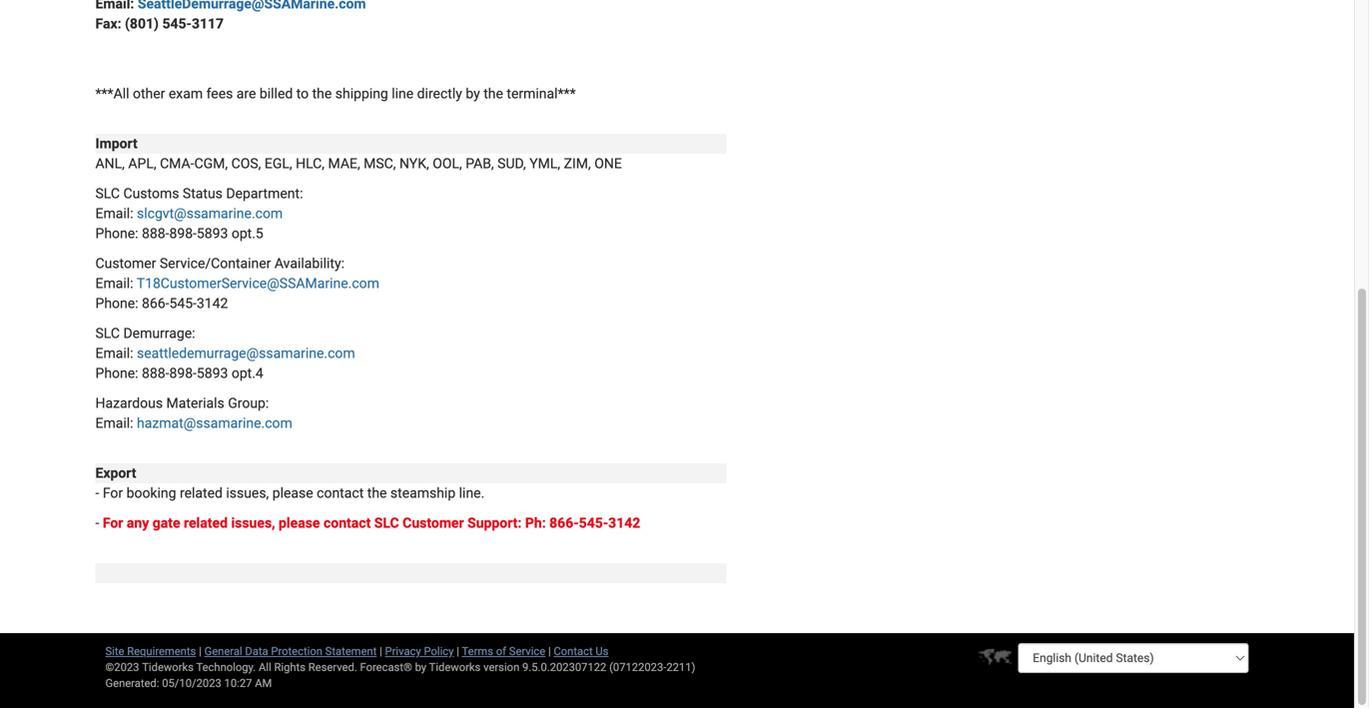 Task type: vqa. For each thing, say whether or not it's contained in the screenshot.
the bottom -
yes



Task type: describe. For each thing, give the bounding box(es) containing it.
for for booking
[[103, 485, 123, 502]]

05/10/2023
[[162, 677, 222, 690]]

0 vertical spatial 545-
[[162, 15, 192, 32]]

- for - for any gate related issues, please contact slc customer support: ph: 866-545-3142
[[95, 515, 99, 532]]

tideworks
[[429, 661, 481, 674]]

privacy policy link
[[385, 645, 454, 658]]

zim,
[[564, 155, 591, 172]]

***all
[[95, 85, 129, 102]]

t18customerservice@ssamarine.com
[[137, 275, 380, 292]]

/container
[[205, 255, 271, 272]]

yml,
[[530, 155, 561, 172]]

generated:
[[105, 677, 159, 690]]

seattledemurrage@ssamarine.com
[[137, 345, 355, 362]]

am
[[255, 677, 272, 690]]

fax:
[[95, 15, 121, 32]]

egl,
[[265, 155, 292, 172]]

department:
[[226, 185, 303, 202]]

site
[[105, 645, 124, 658]]

line
[[392, 85, 414, 102]]

545- inside the customer service /container availability: email: t18customerservice@ssamarine.com phone: 866-545-3142
[[169, 295, 197, 312]]

0 vertical spatial issues,
[[226, 485, 269, 502]]

opt.4
[[232, 365, 264, 382]]

forecast®
[[360, 661, 412, 674]]

2 horizontal spatial the
[[484, 85, 504, 102]]

slc demurrage: email: seattledemurrage@ssamarine.com phone: 888-898-5893 opt.4
[[95, 325, 355, 382]]

customer service /container availability: email: t18customerservice@ssamarine.com phone: 866-545-3142
[[95, 255, 380, 312]]

3117
[[192, 15, 224, 32]]

hlc,
[[296, 155, 325, 172]]

service inside "site requirements | general data protection statement | privacy policy | terms of service | contact us ©2023 tideworks technology. all rights reserved. forecast® by tideworks version 9.5.0.202307122 (07122023-2211) generated: 05/10/2023 10:27 am"
[[509, 645, 546, 658]]

privacy
[[385, 645, 421, 658]]

export
[[95, 465, 136, 482]]

customs
[[123, 185, 179, 202]]

general data protection statement link
[[204, 645, 377, 658]]

reserved.
[[308, 661, 357, 674]]

2 vertical spatial slc
[[374, 515, 399, 532]]

9.5.0.202307122
[[523, 661, 607, 674]]

888- inside slc customs status department: email: slcgvt@ssamarine.com phone: 888-898-5893 opt.5
[[142, 225, 169, 242]]

10:27
[[224, 677, 252, 690]]

of
[[496, 645, 507, 658]]

0 horizontal spatial the
[[312, 85, 332, 102]]

site requirements link
[[105, 645, 196, 658]]

email: inside slc customs status department: email: slcgvt@ssamarine.com phone: 888-898-5893 opt.5
[[95, 205, 133, 222]]

2 | from the left
[[380, 645, 382, 658]]

slcgvt@ssamarine.com link
[[137, 205, 283, 222]]

us
[[596, 645, 609, 658]]

1 | from the left
[[199, 645, 202, 658]]

customer
[[95, 255, 156, 272]]

exam
[[169, 85, 203, 102]]

- for any gate related issues, please contact slc customer support: ph: 866-545-3142
[[95, 515, 641, 532]]

hazmat@ssamarine.com
[[137, 415, 293, 432]]

by inside "site requirements | general data protection statement | privacy policy | terms of service | contact us ©2023 tideworks technology. all rights reserved. forecast® by tideworks version 9.5.0.202307122 (07122023-2211) generated: 05/10/2023 10:27 am"
[[415, 661, 427, 674]]

cos,
[[231, 155, 261, 172]]

phone: for t18customerservice@ssamarine.com
[[95, 295, 138, 312]]

mae,
[[328, 155, 360, 172]]

***all other exam fees are billed to the shipping line directly by the terminal***
[[95, 85, 576, 102]]

email: inside the slc demurrage: email: seattledemurrage@ssamarine.com phone: 888-898-5893 opt.4
[[95, 345, 133, 362]]

billed
[[260, 85, 293, 102]]

version
[[484, 661, 520, 674]]

ool,
[[433, 155, 462, 172]]

all
[[259, 661, 271, 674]]

contact us link
[[554, 645, 609, 658]]

5893 inside the slc demurrage: email: seattledemurrage@ssamarine.com phone: 888-898-5893 opt.4
[[197, 365, 228, 382]]

shipping
[[335, 85, 388, 102]]

email: inside the customer service /container availability: email: t18customerservice@ssamarine.com phone: 866-545-3142
[[95, 275, 133, 292]]

anl,
[[95, 155, 125, 172]]

sud,
[[498, 155, 526, 172]]

site requirements | general data protection statement | privacy policy | terms of service | contact us ©2023 tideworks technology. all rights reserved. forecast® by tideworks version 9.5.0.202307122 (07122023-2211) generated: 05/10/2023 10:27 am
[[105, 645, 696, 690]]

t18customerservice@ssamarine.com link
[[137, 275, 380, 292]]

opt.5
[[232, 225, 264, 242]]

protection
[[271, 645, 323, 658]]

line.
[[459, 485, 485, 502]]

0 vertical spatial please
[[273, 485, 313, 502]]

3142 inside the customer service /container availability: email: t18customerservice@ssamarine.com phone: 866-545-3142
[[197, 295, 228, 312]]

- for - for booking related issues, please contact the steamship line.
[[95, 485, 99, 502]]

pab,
[[466, 155, 494, 172]]

anl, apl, cma-cgm, cos, egl, hlc, mae, msc, nyk, ool, pab, sud, yml, zim, one
[[95, 155, 622, 172]]

customer support:
[[403, 515, 522, 532]]

(801)
[[125, 15, 159, 32]]

cgm,
[[194, 155, 228, 172]]

slcgvt@ssamarine.com
[[137, 205, 283, 222]]



Task type: locate. For each thing, give the bounding box(es) containing it.
email:
[[95, 205, 133, 222], [95, 275, 133, 292], [95, 345, 133, 362], [95, 415, 133, 432]]

0 horizontal spatial 866-
[[142, 295, 169, 312]]

2 email: from the top
[[95, 275, 133, 292]]

-
[[95, 485, 99, 502], [95, 515, 99, 532]]

1 vertical spatial 888-
[[142, 365, 169, 382]]

0 vertical spatial by
[[466, 85, 480, 102]]

0 vertical spatial 866-
[[142, 295, 169, 312]]

1 vertical spatial 3142
[[609, 515, 641, 532]]

2 for from the top
[[103, 515, 123, 532]]

0 vertical spatial 898-
[[169, 225, 197, 242]]

3142 down /container
[[197, 295, 228, 312]]

any
[[127, 515, 149, 532]]

import
[[95, 135, 138, 152]]

1 horizontal spatial 866-
[[550, 515, 579, 532]]

to
[[296, 85, 309, 102]]

technology.
[[196, 661, 256, 674]]

slc inside the slc demurrage: email: seattledemurrage@ssamarine.com phone: 888-898-5893 opt.4
[[95, 325, 120, 342]]

0 horizontal spatial by
[[415, 661, 427, 674]]

0 vertical spatial service
[[160, 255, 205, 272]]

| up 9.5.0.202307122
[[549, 645, 551, 658]]

1 vertical spatial 866-
[[550, 515, 579, 532]]

866- inside the customer service /container availability: email: t18customerservice@ssamarine.com phone: 866-545-3142
[[142, 295, 169, 312]]

1 vertical spatial related
[[184, 515, 228, 532]]

statement
[[325, 645, 377, 658]]

5893 down slcgvt@ssamarine.com link
[[197, 225, 228, 242]]

service
[[160, 255, 205, 272], [509, 645, 546, 658]]

2211)
[[667, 661, 696, 674]]

2 vertical spatial phone:
[[95, 365, 138, 382]]

please
[[273, 485, 313, 502], [279, 515, 320, 532]]

1 phone: from the top
[[95, 225, 138, 242]]

slc inside slc customs status department: email: slcgvt@ssamarine.com phone: 888-898-5893 opt.5
[[95, 185, 120, 202]]

steamship
[[391, 485, 456, 502]]

1 vertical spatial 5893
[[197, 365, 228, 382]]

545- right (801)
[[162, 15, 192, 32]]

please down - for booking related issues, please contact the steamship line.
[[279, 515, 320, 532]]

(07122023-
[[610, 661, 667, 674]]

ph:
[[525, 515, 546, 532]]

for down export
[[103, 485, 123, 502]]

related right gate
[[184, 515, 228, 532]]

phone: up hazardous
[[95, 365, 138, 382]]

545- right ph:
[[579, 515, 609, 532]]

888-
[[142, 225, 169, 242], [142, 365, 169, 382]]

0 horizontal spatial service
[[160, 255, 205, 272]]

related up gate
[[180, 485, 223, 502]]

1 vertical spatial 898-
[[169, 365, 197, 382]]

0 vertical spatial 3142
[[197, 295, 228, 312]]

phone: down customer
[[95, 295, 138, 312]]

| left general
[[199, 645, 202, 658]]

2 898- from the top
[[169, 365, 197, 382]]

©2023 tideworks
[[105, 661, 194, 674]]

fax: (801) 545-3117
[[95, 15, 224, 32]]

cma-
[[160, 155, 194, 172]]

1 horizontal spatial 3142
[[609, 515, 641, 532]]

phone: inside slc customs status department: email: slcgvt@ssamarine.com phone: 888-898-5893 opt.5
[[95, 225, 138, 242]]

one
[[595, 155, 622, 172]]

issues, down - for booking related issues, please contact the steamship line.
[[231, 515, 275, 532]]

slc for slc customs status department: email: slcgvt@ssamarine.com phone: 888-898-5893 opt.5
[[95, 185, 120, 202]]

the right to
[[312, 85, 332, 102]]

phone:
[[95, 225, 138, 242], [95, 295, 138, 312], [95, 365, 138, 382]]

5893 inside slc customs status department: email: slcgvt@ssamarine.com phone: 888-898-5893 opt.5
[[197, 225, 228, 242]]

for
[[103, 485, 123, 502], [103, 515, 123, 532]]

please up - for any gate related issues, please contact slc customer support: ph: 866-545-3142
[[273, 485, 313, 502]]

1 horizontal spatial service
[[509, 645, 546, 658]]

gate
[[153, 515, 180, 532]]

4 | from the left
[[549, 645, 551, 658]]

0 vertical spatial slc
[[95, 185, 120, 202]]

0 vertical spatial related
[[180, 485, 223, 502]]

hazmat@ssamarine.com link
[[137, 415, 293, 432]]

hazardous
[[95, 395, 163, 412]]

3 phone: from the top
[[95, 365, 138, 382]]

for for any
[[103, 515, 123, 532]]

888- down customs
[[142, 225, 169, 242]]

0 vertical spatial 5893
[[197, 225, 228, 242]]

contact down - for booking related issues, please contact the steamship line.
[[324, 515, 371, 532]]

slc customs status department: email: slcgvt@ssamarine.com phone: 888-898-5893 opt.5
[[95, 185, 303, 242]]

apl,
[[128, 155, 156, 172]]

other
[[133, 85, 165, 102]]

888- inside the slc demurrage: email: seattledemurrage@ssamarine.com phone: 888-898-5893 opt.4
[[142, 365, 169, 382]]

0 horizontal spatial 3142
[[197, 295, 228, 312]]

2 888- from the top
[[142, 365, 169, 382]]

1 vertical spatial by
[[415, 661, 427, 674]]

hazardous materials group: email: hazmat@ssamarine.com
[[95, 395, 293, 432]]

email: down demurrage:
[[95, 345, 133, 362]]

3142 right ph:
[[609, 515, 641, 532]]

demurrage:
[[123, 325, 195, 342]]

the left terminal***
[[484, 85, 504, 102]]

seattledemurrage@ssamarine.com link
[[137, 345, 355, 362]]

0 vertical spatial -
[[95, 485, 99, 502]]

service inside the customer service /container availability: email: t18customerservice@ssamarine.com phone: 866-545-3142
[[160, 255, 205, 272]]

888- up hazardous
[[142, 365, 169, 382]]

2 5893 from the top
[[197, 365, 228, 382]]

0 vertical spatial phone:
[[95, 225, 138, 242]]

1 vertical spatial phone:
[[95, 295, 138, 312]]

1 898- from the top
[[169, 225, 197, 242]]

policy
[[424, 645, 454, 658]]

slc for slc demurrage: email: seattledemurrage@ssamarine.com phone: 888-898-5893 opt.4
[[95, 325, 120, 342]]

3 email: from the top
[[95, 345, 133, 362]]

545- up demurrage:
[[169, 295, 197, 312]]

2 - from the top
[[95, 515, 99, 532]]

1 horizontal spatial the
[[367, 485, 387, 502]]

phone: for slcgvt@ssamarine.com
[[95, 225, 138, 242]]

0 vertical spatial contact
[[317, 485, 364, 502]]

1 vertical spatial 545-
[[169, 295, 197, 312]]

email: inside hazardous materials group: email: hazmat@ssamarine.com
[[95, 415, 133, 432]]

slc down anl,
[[95, 185, 120, 202]]

slc down steamship
[[374, 515, 399, 532]]

866-
[[142, 295, 169, 312], [550, 515, 579, 532]]

booking
[[127, 485, 176, 502]]

slc left demurrage:
[[95, 325, 120, 342]]

2 phone: from the top
[[95, 295, 138, 312]]

directly
[[417, 85, 463, 102]]

phone: inside the slc demurrage: email: seattledemurrage@ssamarine.com phone: 888-898-5893 opt.4
[[95, 365, 138, 382]]

898- inside slc customs status department: email: slcgvt@ssamarine.com phone: 888-898-5893 opt.5
[[169, 225, 197, 242]]

5893 up the materials
[[197, 365, 228, 382]]

545-
[[162, 15, 192, 32], [169, 295, 197, 312], [579, 515, 609, 532]]

866- right ph:
[[550, 515, 579, 532]]

slc
[[95, 185, 120, 202], [95, 325, 120, 342], [374, 515, 399, 532]]

2 vertical spatial 545-
[[579, 515, 609, 532]]

phone: inside the customer service /container availability: email: t18customerservice@ssamarine.com phone: 866-545-3142
[[95, 295, 138, 312]]

898- inside the slc demurrage: email: seattledemurrage@ssamarine.com phone: 888-898-5893 opt.4
[[169, 365, 197, 382]]

866- up demurrage:
[[142, 295, 169, 312]]

1 for from the top
[[103, 485, 123, 502]]

terms
[[462, 645, 494, 658]]

for left the any
[[103, 515, 123, 532]]

phone: up customer
[[95, 225, 138, 242]]

898- up the materials
[[169, 365, 197, 382]]

0 vertical spatial 888-
[[142, 225, 169, 242]]

1 vertical spatial contact
[[324, 515, 371, 532]]

| up tideworks
[[457, 645, 460, 658]]

| up "forecast®" at the left bottom of page
[[380, 645, 382, 658]]

1 vertical spatial please
[[279, 515, 320, 532]]

availability:
[[275, 255, 345, 272]]

data
[[245, 645, 268, 658]]

rights
[[274, 661, 306, 674]]

contact
[[554, 645, 593, 658]]

email: down hazardous
[[95, 415, 133, 432]]

materials
[[166, 395, 225, 412]]

1 5893 from the top
[[197, 225, 228, 242]]

terms of service link
[[462, 645, 546, 658]]

- down export
[[95, 485, 99, 502]]

requirements
[[127, 645, 196, 658]]

contact up - for any gate related issues, please contact slc customer support: ph: 866-545-3142
[[317, 485, 364, 502]]

1 - from the top
[[95, 485, 99, 502]]

fees are
[[206, 85, 256, 102]]

email: down customs
[[95, 205, 133, 222]]

0 vertical spatial for
[[103, 485, 123, 502]]

msc,
[[364, 155, 396, 172]]

the up - for any gate related issues, please contact slc customer support: ph: 866-545-3142
[[367, 485, 387, 502]]

1 vertical spatial issues,
[[231, 515, 275, 532]]

898- down slcgvt@ssamarine.com at the left top of page
[[169, 225, 197, 242]]

1 email: from the top
[[95, 205, 133, 222]]

1 vertical spatial service
[[509, 645, 546, 658]]

service down slc customs status department: email: slcgvt@ssamarine.com phone: 888-898-5893 opt.5
[[160, 255, 205, 272]]

- left the any
[[95, 515, 99, 532]]

service right of
[[509, 645, 546, 658]]

email: down customer
[[95, 275, 133, 292]]

1 vertical spatial for
[[103, 515, 123, 532]]

terminal***
[[507, 85, 576, 102]]

by down privacy policy link
[[415, 661, 427, 674]]

contact
[[317, 485, 364, 502], [324, 515, 371, 532]]

|
[[199, 645, 202, 658], [380, 645, 382, 658], [457, 645, 460, 658], [549, 645, 551, 658]]

1 horizontal spatial by
[[466, 85, 480, 102]]

by
[[466, 85, 480, 102], [415, 661, 427, 674]]

1 vertical spatial slc
[[95, 325, 120, 342]]

group:
[[228, 395, 269, 412]]

4 email: from the top
[[95, 415, 133, 432]]

status
[[183, 185, 223, 202]]

the
[[312, 85, 332, 102], [484, 85, 504, 102], [367, 485, 387, 502]]

- for booking related issues, please contact the steamship line.
[[95, 485, 485, 502]]

nyk,
[[400, 155, 429, 172]]

related
[[180, 485, 223, 502], [184, 515, 228, 532]]

by right directly
[[466, 85, 480, 102]]

general
[[204, 645, 242, 658]]

3 | from the left
[[457, 645, 460, 658]]

issues, down hazmat@ssamarine.com 'link'
[[226, 485, 269, 502]]

1 vertical spatial -
[[95, 515, 99, 532]]

1 888- from the top
[[142, 225, 169, 242]]



